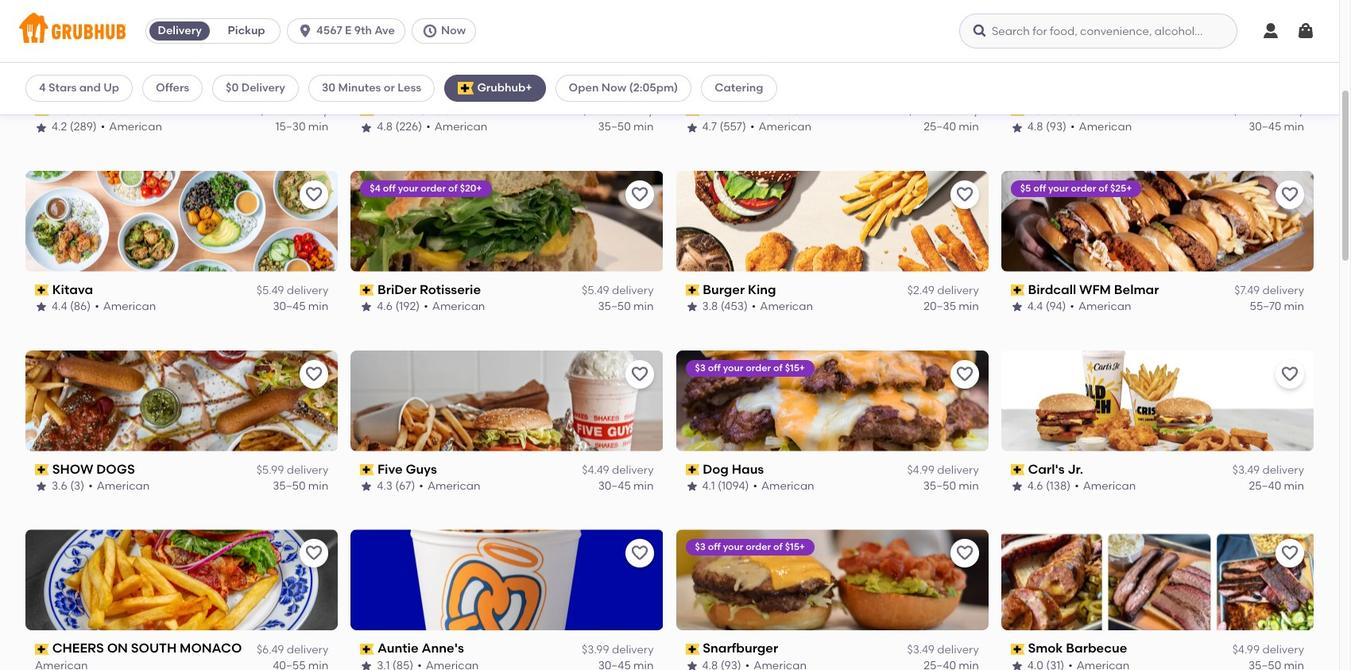Task type: vqa. For each thing, say whether or not it's contained in the screenshot.
bottommost 25–40
yes



Task type: describe. For each thing, give the bounding box(es) containing it.
4.8 (93)
[[1028, 120, 1067, 134]]

(192)
[[395, 300, 420, 313]]

4.4 for kitava
[[52, 300, 67, 313]]

$3.49 for snarfburger
[[907, 643, 935, 656]]

delivery for burger king
[[937, 284, 979, 297]]

30–45 for kitava
[[273, 300, 306, 313]]

star icon image for five guys
[[360, 480, 373, 493]]

save this restaurant image for dogs
[[305, 364, 324, 384]]

delivery inside button
[[158, 24, 202, 37]]

15–30
[[275, 120, 306, 134]]

subscription pass image for dog haus
[[686, 464, 700, 475]]

4567 e 9th ave button
[[287, 18, 412, 44]]

shack
[[419, 102, 458, 117]]

4.7 (557)
[[702, 120, 746, 134]]

min for carl's jr.
[[1284, 479, 1304, 493]]

carl's jr. logo image
[[1001, 350, 1314, 451]]

4.2 (289)
[[52, 120, 97, 134]]

$5.49 delivery for rotisserie
[[582, 284, 654, 297]]

grubhub+
[[477, 81, 532, 95]]

$3.99
[[582, 643, 609, 656]]

smok barbecue logo image
[[1001, 530, 1314, 631]]

brider rotisserie
[[377, 282, 481, 297]]

3.6 (3)
[[52, 479, 84, 493]]

jr.
[[1068, 461, 1084, 477]]

snarfburger
[[703, 641, 778, 656]]

delivery for auntie anne's
[[612, 643, 654, 656]]

4 stars and up
[[39, 81, 119, 95]]

4.8 for lunchboxx
[[1028, 120, 1043, 134]]

minutes
[[338, 81, 381, 95]]

stars
[[48, 81, 77, 95]]

off for dog
[[708, 362, 721, 373]]

ave
[[375, 24, 395, 37]]

• for show dogs
[[88, 479, 93, 493]]

1 vertical spatial delivery
[[241, 81, 285, 95]]

birdcall wfm belmar
[[1028, 282, 1159, 297]]

2 horizontal spatial svg image
[[1261, 21, 1281, 41]]

30
[[322, 81, 336, 95]]

kitava
[[52, 282, 93, 297]]

$5.49 for shack
[[582, 104, 609, 118]]

$5.49 for rotisserie
[[582, 284, 609, 297]]

$3.99 delivery
[[582, 643, 654, 656]]

0 vertical spatial $3
[[1044, 3, 1055, 14]]

offers
[[156, 81, 189, 95]]

$25+
[[1110, 183, 1132, 194]]

rotisserie
[[420, 282, 481, 297]]

$5.99
[[256, 463, 284, 477]]

delivery for snarfburger
[[937, 643, 979, 656]]

35–50 min for dog haus
[[923, 479, 979, 493]]

(86)
[[70, 300, 91, 313]]

earn
[[1020, 3, 1042, 14]]

subscription pass image for show dogs
[[35, 464, 49, 475]]

$4.99 delivery for dog haus
[[907, 463, 979, 477]]

(138)
[[1046, 479, 1071, 493]]

4.3 (67)
[[377, 479, 415, 493]]

$2.99 delivery
[[907, 104, 979, 118]]

$6.49 delivery
[[257, 643, 328, 656]]

30 minutes or less
[[322, 81, 421, 95]]

35–50 for show dogs
[[273, 479, 306, 493]]

25–40 min for carl's jr.
[[1249, 479, 1304, 493]]

birdcall wfm belmar  logo image
[[1001, 171, 1314, 272]]

of for haus
[[773, 362, 783, 373]]

$0 delivery
[[226, 81, 285, 95]]

35–50 for dog haus
[[923, 479, 956, 493]]

4.8 (226)
[[377, 120, 422, 134]]

delivery for carl's jr.
[[1263, 463, 1304, 477]]

• american for five guys
[[419, 479, 480, 493]]

$4
[[370, 183, 381, 194]]

$4.49 delivery for five guys
[[582, 463, 654, 477]]

burger king logo image
[[676, 171, 989, 272]]

burger king
[[703, 282, 776, 297]]

delivery for modern market
[[937, 104, 979, 118]]

your for brider
[[398, 183, 418, 194]]

smok barbecue
[[1028, 641, 1127, 656]]

4.6 (138)
[[1028, 479, 1071, 493]]

min for dog haus
[[959, 479, 979, 493]]

• american for show dogs
[[88, 479, 150, 493]]

min for show dogs
[[308, 479, 328, 493]]

4.6 for brider rotisserie
[[377, 300, 393, 313]]

55–70
[[1250, 300, 1282, 313]]

five
[[377, 461, 403, 477]]

3.8
[[702, 300, 718, 313]]

star icon image for auntie anne's
[[360, 660, 373, 670]]

min for modern market
[[959, 120, 979, 134]]

of for wfm
[[1099, 183, 1108, 194]]

• american for kitava
[[95, 300, 156, 313]]

(226)
[[395, 120, 422, 134]]

• american for lunchboxx
[[1071, 120, 1132, 134]]

star icon image for brider rotisserie
[[360, 301, 373, 313]]

• american for maine shack
[[426, 120, 487, 134]]

$2.99
[[907, 104, 935, 118]]

30–45 min for kitava
[[273, 300, 328, 313]]

25–40 for carl's jr.
[[1249, 479, 1282, 493]]

delivery for dog haus
[[937, 463, 979, 477]]

belmar
[[1114, 282, 1159, 297]]

(94)
[[1046, 300, 1066, 313]]

$5
[[1020, 183, 1031, 194]]

dog haus logo image
[[676, 350, 989, 451]]

min for maine shack
[[634, 120, 654, 134]]

show dogs
[[52, 461, 135, 477]]

star icon image for dog haus
[[686, 480, 698, 493]]

delivery for cheers on south monaco
[[287, 643, 328, 656]]

american for birdcall wfm belmar
[[1079, 300, 1131, 313]]

30–45 for five guys
[[598, 479, 631, 493]]

star icon image for smok barbecue
[[1011, 660, 1024, 670]]

delivery button
[[146, 18, 213, 44]]

off for birdcall
[[1033, 183, 1046, 194]]

$4.49 for five guys
[[582, 463, 609, 477]]

4.4 for birdcall wfm belmar
[[1028, 300, 1043, 313]]

Search for food, convenience, alcohol... search field
[[959, 14, 1238, 48]]

five guys
[[377, 461, 437, 477]]

now inside button
[[441, 24, 466, 37]]

earn $3
[[1020, 3, 1055, 14]]

mcdonald's
[[52, 102, 127, 117]]

$1.99
[[259, 104, 284, 118]]

25–40 for modern market
[[924, 120, 956, 134]]

dogs
[[96, 461, 135, 477]]

of for rotisserie
[[448, 183, 458, 194]]

3.8 (453)
[[702, 300, 748, 313]]

30–45 min for five guys
[[598, 479, 654, 493]]

and
[[79, 81, 101, 95]]

svg image inside now button
[[422, 23, 438, 39]]

$3.49 delivery for snarfburger
[[907, 643, 979, 656]]

• for mcdonald's
[[101, 120, 105, 134]]

15–30 min
[[275, 120, 328, 134]]

4.4 (86)
[[52, 300, 91, 313]]

4.8 for maine shack
[[377, 120, 393, 134]]

birdcall
[[1028, 282, 1076, 297]]

subscription pass image for maine shack
[[360, 105, 374, 116]]

$3.49 delivery for carl's jr.
[[1233, 463, 1304, 477]]

25–40 min for modern market
[[924, 120, 979, 134]]

market
[[754, 102, 798, 117]]

guys
[[406, 461, 437, 477]]

star icon image for carl's jr.
[[1011, 480, 1024, 493]]

show dogs logo image
[[26, 350, 338, 451]]

subscription pass image for burger king
[[686, 285, 700, 296]]

carl's jr.
[[1028, 461, 1084, 477]]

delivery for smok barbecue
[[1263, 643, 1304, 656]]

$4 off your order of $20+
[[370, 183, 482, 194]]

dog
[[703, 461, 729, 477]]

delivery for kitava
[[287, 284, 328, 297]]

open now (2:05pm)
[[569, 81, 678, 95]]

catering
[[715, 81, 763, 95]]

$6.49
[[257, 643, 284, 656]]

3.6
[[52, 479, 67, 493]]

4.6 for carl's jr.
[[1028, 479, 1043, 493]]

$5 off your order of $25+
[[1020, 183, 1132, 194]]

55–70 min
[[1250, 300, 1304, 313]]

• for brider rotisserie
[[424, 300, 428, 313]]

grubhub plus flag logo image
[[458, 82, 474, 95]]

american for maine shack
[[435, 120, 487, 134]]

$2.49 delivery
[[908, 284, 979, 297]]



Task type: locate. For each thing, give the bounding box(es) containing it.
$3 off your order of $15+ for snarfburger
[[695, 542, 805, 553]]

maine
[[377, 102, 416, 117]]

• down jr.
[[1075, 479, 1079, 493]]

1 4.8 from the left
[[377, 120, 393, 134]]

35–50 for brider rotisserie
[[598, 300, 631, 313]]

• american down lunchboxx
[[1071, 120, 1132, 134]]

1 horizontal spatial $4.99
[[1233, 643, 1260, 656]]

• for modern market
[[750, 120, 755, 134]]

$4.49 for lunchboxx
[[1233, 104, 1260, 118]]

1 horizontal spatial 30–45 min
[[598, 479, 654, 493]]

4.6 down carl's
[[1028, 479, 1043, 493]]

1 horizontal spatial $4.49
[[1233, 104, 1260, 118]]

american for lunchboxx
[[1079, 120, 1132, 134]]

$4.99 for barbecue
[[1233, 643, 1260, 656]]

0 horizontal spatial 25–40 min
[[924, 120, 979, 134]]

american for kitava
[[103, 300, 156, 313]]

auntie anne's logo image
[[351, 530, 663, 631]]

off down 3.8
[[708, 362, 721, 373]]

american for modern market
[[759, 120, 812, 134]]

star icon image
[[35, 121, 48, 134], [360, 121, 373, 134], [686, 121, 698, 134], [1011, 121, 1024, 134], [35, 301, 48, 313], [360, 301, 373, 313], [686, 301, 698, 313], [1011, 301, 1024, 313], [35, 480, 48, 493], [360, 480, 373, 493], [686, 480, 698, 493], [1011, 480, 1024, 493], [360, 660, 373, 670], [686, 660, 698, 670], [1011, 660, 1024, 670]]

subscription pass image for carl's jr.
[[1011, 464, 1025, 475]]

4.8 down 'maine'
[[377, 120, 393, 134]]

0 horizontal spatial 4.6
[[377, 300, 393, 313]]

american for show dogs
[[97, 479, 150, 493]]

auntie
[[377, 641, 419, 656]]

south
[[131, 641, 177, 656]]

your right $5
[[1048, 183, 1069, 194]]

$7.49 delivery
[[1235, 284, 1304, 297]]

$3 off your order of $15+ down (453)
[[695, 362, 805, 373]]

save this restaurant image for market
[[955, 5, 974, 24]]

dog haus
[[703, 461, 764, 477]]

0 horizontal spatial now
[[441, 24, 466, 37]]

order down the (1094)
[[746, 542, 771, 553]]

subscription pass image for cheers on south monaco
[[35, 644, 49, 655]]

order for haus
[[746, 362, 771, 373]]

• for lunchboxx
[[1071, 120, 1075, 134]]

subscription pass image for five guys
[[360, 464, 374, 475]]

save this restaurant image
[[955, 5, 974, 24], [305, 185, 324, 204], [1281, 185, 1300, 204], [305, 364, 324, 384], [1281, 544, 1300, 563]]

1 horizontal spatial now
[[602, 81, 626, 95]]

$4.49 delivery for lunchboxx
[[1233, 104, 1304, 118]]

1 vertical spatial $3.49 delivery
[[907, 643, 979, 656]]

american for dog haus
[[761, 479, 814, 493]]

1 vertical spatial $4.99 delivery
[[1233, 643, 1304, 656]]

subscription pass image for smok barbecue
[[1011, 644, 1025, 655]]

order left $20+
[[421, 183, 446, 194]]

0 horizontal spatial $4.99 delivery
[[907, 463, 979, 477]]

american for five guys
[[428, 479, 480, 493]]

1 vertical spatial 25–40 min
[[1249, 479, 1304, 493]]

haus
[[732, 461, 764, 477]]

american down the rotisserie
[[432, 300, 485, 313]]

american down dogs
[[97, 479, 150, 493]]

or
[[384, 81, 395, 95]]

0 vertical spatial delivery
[[158, 24, 202, 37]]

1 horizontal spatial 4.6
[[1028, 479, 1043, 493]]

delivery up "$1.99" at top
[[241, 81, 285, 95]]

$3 off your order of $15+ down the (1094)
[[695, 542, 805, 553]]

delivery up offers
[[158, 24, 202, 37]]

• american for birdcall wfm belmar
[[1070, 300, 1131, 313]]

subscription pass image left "brider"
[[360, 285, 374, 296]]

now button
[[412, 18, 483, 44]]

2 4.8 from the left
[[1028, 120, 1043, 134]]

0 horizontal spatial 4.8
[[377, 120, 393, 134]]

american down the guys
[[428, 479, 480, 493]]

0 horizontal spatial $3.49
[[907, 643, 935, 656]]

1 $15+ from the top
[[785, 362, 805, 373]]

star icon image for birdcall wfm belmar
[[1011, 301, 1024, 313]]

american for mcdonald's
[[109, 120, 162, 134]]

4.4 (94)
[[1028, 300, 1066, 313]]

1 vertical spatial $3 off your order of $15+
[[695, 542, 805, 553]]

subscription pass image
[[35, 105, 49, 116], [1011, 105, 1025, 116], [35, 285, 49, 296], [686, 285, 700, 296], [1011, 285, 1025, 296], [360, 464, 374, 475], [686, 464, 700, 475], [35, 644, 49, 655]]

0 horizontal spatial 30–45
[[273, 300, 306, 313]]

auntie anne's
[[377, 641, 464, 656]]

1 horizontal spatial $4.49 delivery
[[1233, 104, 1304, 118]]

(3)
[[70, 479, 84, 493]]

0 vertical spatial $4.99 delivery
[[907, 463, 979, 477]]

1 horizontal spatial $3.49
[[1233, 463, 1260, 477]]

main navigation navigation
[[0, 0, 1339, 63]]

• american down the rotisserie
[[424, 300, 485, 313]]

$2.49
[[908, 284, 935, 297]]

brider rotisserie logo image
[[351, 171, 663, 272]]

delivery for birdcall wfm belmar
[[1263, 284, 1304, 297]]

1 horizontal spatial $3.49 delivery
[[1233, 463, 1304, 477]]

your down (453)
[[723, 362, 744, 373]]

• right (226)
[[426, 120, 431, 134]]

american down haus
[[761, 479, 814, 493]]

• right the (289)
[[101, 120, 105, 134]]

1 horizontal spatial 4.4
[[1028, 300, 1043, 313]]

off down '4.1'
[[708, 542, 721, 553]]

star icon image for lunchboxx
[[1011, 121, 1024, 134]]

• for kitava
[[95, 300, 99, 313]]

delivery
[[287, 104, 328, 118], [612, 104, 654, 118], [937, 104, 979, 118], [1263, 104, 1304, 118], [287, 284, 328, 297], [612, 284, 654, 297], [937, 284, 979, 297], [1263, 284, 1304, 297], [287, 463, 328, 477], [612, 463, 654, 477], [937, 463, 979, 477], [1263, 463, 1304, 477], [287, 643, 328, 656], [612, 643, 654, 656], [937, 643, 979, 656], [1263, 643, 1304, 656]]

• right (93)
[[1071, 120, 1075, 134]]

• down modern market
[[750, 120, 755, 134]]

2 vertical spatial 30–45 min
[[598, 479, 654, 493]]

$3 for snarfburger
[[695, 542, 706, 553]]

snarfburger logo image
[[676, 530, 989, 631]]

• down haus
[[753, 479, 758, 493]]

$5.49 delivery for shack
[[582, 104, 654, 118]]

$4.49 delivery
[[1233, 104, 1304, 118], [582, 463, 654, 477]]

min for five guys
[[634, 479, 654, 493]]

delivery for mcdonald's
[[287, 104, 328, 118]]

carl's
[[1028, 461, 1065, 477]]

• american for burger king
[[752, 300, 813, 313]]

1 horizontal spatial delivery
[[241, 81, 285, 95]]

2 horizontal spatial 30–45 min
[[1249, 120, 1304, 134]]

$7.49
[[1235, 284, 1260, 297]]

modern
[[703, 102, 751, 117]]

off right $5
[[1033, 183, 1046, 194]]

• for dog haus
[[753, 479, 758, 493]]

1 horizontal spatial svg image
[[1296, 21, 1315, 41]]

subscription pass image down 30 minutes or less
[[360, 105, 374, 116]]

30–45
[[1249, 120, 1282, 134], [273, 300, 306, 313], [598, 479, 631, 493]]

subscription pass image
[[360, 105, 374, 116], [686, 105, 700, 116], [360, 285, 374, 296], [35, 464, 49, 475], [1011, 464, 1025, 475], [360, 644, 374, 655], [686, 644, 700, 655], [1011, 644, 1025, 655]]

american down the up
[[109, 120, 162, 134]]

0 vertical spatial $3 off your order of $15+
[[695, 362, 805, 373]]

• american right (86)
[[95, 300, 156, 313]]

• american down market
[[750, 120, 812, 134]]

$20+
[[460, 183, 482, 194]]

4.3
[[377, 479, 393, 493]]

your for birdcall
[[1048, 183, 1069, 194]]

• for birdcall wfm belmar
[[1070, 300, 1075, 313]]

subscription pass image left show
[[35, 464, 49, 475]]

$5.99 delivery
[[256, 463, 328, 477]]

maine shack
[[377, 102, 458, 117]]

2 4.4 from the left
[[1028, 300, 1043, 313]]

cheers on south monaco logo image
[[26, 530, 338, 631]]

king
[[748, 282, 776, 297]]

1 $3 off your order of $15+ from the top
[[695, 362, 805, 373]]

subscription pass image left kitava
[[35, 285, 49, 296]]

pickup button
[[213, 18, 280, 44]]

0 vertical spatial $4.99
[[907, 463, 935, 477]]

your for dog
[[723, 362, 744, 373]]

subscription pass image left birdcall
[[1011, 285, 1025, 296]]

4.8 left (93)
[[1028, 120, 1043, 134]]

4
[[39, 81, 46, 95]]

burger
[[703, 282, 745, 297]]

kitava logo image
[[26, 171, 338, 272]]

• right (67)
[[419, 479, 424, 493]]

4.2
[[52, 120, 67, 134]]

subscription pass image down 4
[[35, 105, 49, 116]]

american down jr.
[[1083, 479, 1136, 493]]

1 horizontal spatial svg image
[[972, 23, 988, 39]]

2 vertical spatial $3
[[695, 542, 706, 553]]

0 horizontal spatial 4.4
[[52, 300, 67, 313]]

american for carl's jr.
[[1083, 479, 1136, 493]]

• right (94)
[[1070, 300, 1075, 313]]

subscription pass image left smok
[[1011, 644, 1025, 655]]

subscription pass image for brider rotisserie
[[360, 285, 374, 296]]

min
[[308, 120, 328, 134], [634, 120, 654, 134], [959, 120, 979, 134], [1284, 120, 1304, 134], [308, 300, 328, 313], [634, 300, 654, 313], [959, 300, 979, 313], [1284, 300, 1304, 313], [308, 479, 328, 493], [634, 479, 654, 493], [959, 479, 979, 493], [1284, 479, 1304, 493]]

0 horizontal spatial $4.49
[[582, 463, 609, 477]]

star icon image for show dogs
[[35, 480, 48, 493]]

1 vertical spatial 30–45
[[273, 300, 306, 313]]

1 horizontal spatial 30–45
[[598, 479, 631, 493]]

american down king
[[760, 300, 813, 313]]

• american for carl's jr.
[[1075, 479, 1136, 493]]

up
[[103, 81, 119, 95]]

1 horizontal spatial 25–40
[[1249, 479, 1282, 493]]

0 horizontal spatial svg image
[[422, 23, 438, 39]]

your right $4
[[398, 183, 418, 194]]

subscription pass image left burger
[[686, 285, 700, 296]]

•
[[101, 120, 105, 134], [426, 120, 431, 134], [750, 120, 755, 134], [1071, 120, 1075, 134], [95, 300, 99, 313], [424, 300, 428, 313], [752, 300, 756, 313], [1070, 300, 1075, 313], [88, 479, 93, 493], [419, 479, 424, 493], [753, 479, 758, 493], [1075, 479, 1079, 493]]

0 vertical spatial now
[[441, 24, 466, 37]]

0 vertical spatial $15+
[[785, 362, 805, 373]]

0 vertical spatial 25–40 min
[[924, 120, 979, 134]]

american down wfm
[[1079, 300, 1131, 313]]

star icon image for maine shack
[[360, 121, 373, 134]]

• american down jr.
[[1075, 479, 1136, 493]]

9th
[[354, 24, 372, 37]]

(1094)
[[718, 479, 749, 493]]

1 vertical spatial 4.6
[[1028, 479, 1043, 493]]

4.1 (1094)
[[702, 479, 749, 493]]

4567 e 9th ave
[[316, 24, 395, 37]]

0 horizontal spatial svg image
[[297, 23, 313, 39]]

american down market
[[759, 120, 812, 134]]

order left $25+
[[1071, 183, 1096, 194]]

cheers
[[52, 641, 104, 656]]

subscription pass image left cheers at the left
[[35, 644, 49, 655]]

subscription pass image left snarfburger
[[686, 644, 700, 655]]

$15+ for dog haus
[[785, 362, 805, 373]]

• american down haus
[[753, 479, 814, 493]]

• american down the up
[[101, 120, 162, 134]]

1 vertical spatial $15+
[[785, 542, 805, 553]]

4.4 left (94)
[[1028, 300, 1043, 313]]

• american for dog haus
[[753, 479, 814, 493]]

svg image inside 4567 e 9th ave button
[[297, 23, 313, 39]]

now
[[441, 24, 466, 37], [602, 81, 626, 95]]

$4.99
[[907, 463, 935, 477], [1233, 643, 1260, 656]]

$3 down '4.1'
[[695, 542, 706, 553]]

• right (86)
[[95, 300, 99, 313]]

(2:05pm)
[[629, 81, 678, 95]]

brider
[[377, 282, 417, 297]]

show
[[52, 461, 93, 477]]

subscription pass image left modern
[[686, 105, 700, 116]]

$3 for dog haus
[[695, 362, 706, 373]]

order for wfm
[[1071, 183, 1096, 194]]

2 horizontal spatial 30–45
[[1249, 120, 1282, 134]]

1 vertical spatial now
[[602, 81, 626, 95]]

1 4.4 from the left
[[52, 300, 67, 313]]

off for brider
[[383, 183, 396, 194]]

$5.49
[[582, 104, 609, 118], [257, 284, 284, 297], [582, 284, 609, 297]]

0 vertical spatial 25–40
[[924, 120, 956, 134]]

wfm
[[1079, 282, 1111, 297]]

• american down the shack
[[426, 120, 487, 134]]

order for rotisserie
[[421, 183, 446, 194]]

star icon image for burger king
[[686, 301, 698, 313]]

$4.99 delivery for smok barbecue
[[1233, 643, 1304, 656]]

$3.49 delivery
[[1233, 463, 1304, 477], [907, 643, 979, 656]]

american right (86)
[[103, 300, 156, 313]]

$3 down 3.8
[[695, 362, 706, 373]]

subscription pass image left auntie
[[360, 644, 374, 655]]

star icon image for mcdonald's
[[35, 121, 48, 134]]

pickup
[[228, 24, 265, 37]]

(67)
[[395, 479, 415, 493]]

(93)
[[1046, 120, 1067, 134]]

$3 right earn
[[1044, 3, 1055, 14]]

4.8
[[377, 120, 393, 134], [1028, 120, 1043, 134]]

delivery for maine shack
[[612, 104, 654, 118]]

american for brider rotisserie
[[432, 300, 485, 313]]

0 vertical spatial $3.49
[[1233, 463, 1260, 477]]

star icon image for modern market
[[686, 121, 698, 134]]

now right open
[[602, 81, 626, 95]]

$15+ for snarfburger
[[785, 542, 805, 553]]

• right the (3)
[[88, 479, 93, 493]]

0 horizontal spatial 25–40
[[924, 120, 956, 134]]

cheers on south monaco
[[52, 641, 242, 656]]

20–35 min
[[924, 300, 979, 313]]

2 vertical spatial 30–45
[[598, 479, 631, 493]]

your
[[398, 183, 418, 194], [1048, 183, 1069, 194], [723, 362, 744, 373], [723, 542, 744, 553]]

e
[[345, 24, 352, 37]]

• american down the guys
[[419, 479, 480, 493]]

0 horizontal spatial delivery
[[158, 24, 202, 37]]

subscription pass image for modern market
[[686, 105, 700, 116]]

4.4 left (86)
[[52, 300, 67, 313]]

1 vertical spatial $4.99
[[1233, 643, 1260, 656]]

subscription pass image for auntie anne's
[[360, 644, 374, 655]]

0 vertical spatial 4.6
[[377, 300, 393, 313]]

on
[[107, 641, 128, 656]]

0 vertical spatial 30–45
[[1249, 120, 1282, 134]]

$3.49 for carl's jr.
[[1233, 463, 1260, 477]]

1 horizontal spatial 25–40 min
[[1249, 479, 1304, 493]]

american down the shack
[[435, 120, 487, 134]]

$4.49
[[1233, 104, 1260, 118], [582, 463, 609, 477]]

1 vertical spatial $3
[[695, 362, 706, 373]]

4.6 (192)
[[377, 300, 420, 313]]

min for birdcall wfm belmar
[[1284, 300, 1304, 313]]

30–45 for lunchboxx
[[1249, 120, 1282, 134]]

0 horizontal spatial $3.49 delivery
[[907, 643, 979, 656]]

anne's
[[422, 641, 464, 656]]

1 vertical spatial 30–45 min
[[273, 300, 328, 313]]

american down lunchboxx
[[1079, 120, 1132, 134]]

0 vertical spatial $4.49
[[1233, 104, 1260, 118]]

min for burger king
[[959, 300, 979, 313]]

• american down dogs
[[88, 479, 150, 493]]

0 horizontal spatial $4.99
[[907, 463, 935, 477]]

subscription pass image for kitava
[[35, 285, 49, 296]]

of
[[448, 183, 458, 194], [1099, 183, 1108, 194], [773, 362, 783, 373], [773, 542, 783, 553]]

five guys logo image
[[351, 350, 663, 451]]

1 horizontal spatial 4.8
[[1028, 120, 1043, 134]]

2 $15+ from the top
[[785, 542, 805, 553]]

star icon image for kitava
[[35, 301, 48, 313]]

$4.99 delivery
[[907, 463, 979, 477], [1233, 643, 1304, 656]]

subscription pass image for lunchboxx
[[1011, 105, 1025, 116]]

1 horizontal spatial $4.99 delivery
[[1233, 643, 1304, 656]]

subscription pass image left dog
[[686, 464, 700, 475]]

subscription pass image for snarfburger
[[686, 644, 700, 655]]

(289)
[[70, 120, 97, 134]]

smok
[[1028, 641, 1063, 656]]

• american down wfm
[[1070, 300, 1131, 313]]

order down (453)
[[746, 362, 771, 373]]

• for burger king
[[752, 300, 756, 313]]

• down brider rotisserie
[[424, 300, 428, 313]]

now up the grubhub plus flag logo in the top of the page
[[441, 24, 466, 37]]

off
[[383, 183, 396, 194], [1033, 183, 1046, 194], [708, 362, 721, 373], [708, 542, 721, 553]]

(557)
[[720, 120, 746, 134]]

subscription pass image left carl's
[[1011, 464, 1025, 475]]

1 vertical spatial $3.49
[[907, 643, 935, 656]]

american for burger king
[[760, 300, 813, 313]]

35–50 for maine shack
[[598, 120, 631, 134]]

delivery
[[158, 24, 202, 37], [241, 81, 285, 95]]

4.6 down "brider"
[[377, 300, 393, 313]]

0 vertical spatial $3.49 delivery
[[1233, 463, 1304, 477]]

modern market
[[703, 102, 798, 117]]

delivery for show dogs
[[287, 463, 328, 477]]

4.7
[[702, 120, 717, 134]]

0 vertical spatial 30–45 min
[[1249, 120, 1304, 134]]

off right $4
[[383, 183, 396, 194]]

25–40
[[924, 120, 956, 134], [1249, 479, 1282, 493]]

subscription pass image left five
[[360, 464, 374, 475]]

subscription pass image left lunchboxx
[[1011, 105, 1025, 116]]

0 horizontal spatial $4.49 delivery
[[582, 463, 654, 477]]

delivery for five guys
[[612, 463, 654, 477]]

• down king
[[752, 300, 756, 313]]

1 vertical spatial $4.49
[[582, 463, 609, 477]]

$0
[[226, 81, 239, 95]]

lunchboxx
[[1028, 102, 1096, 117]]

4.4
[[52, 300, 67, 313], [1028, 300, 1043, 313]]

less
[[398, 81, 421, 95]]

1 vertical spatial 25–40
[[1249, 479, 1282, 493]]

monaco
[[180, 641, 242, 656]]

2 $3 off your order of $15+ from the top
[[695, 542, 805, 553]]

0 horizontal spatial 30–45 min
[[273, 300, 328, 313]]

your down the (1094)
[[723, 542, 744, 553]]

svg image
[[1296, 21, 1315, 41], [297, 23, 313, 39]]

1 vertical spatial $4.49 delivery
[[582, 463, 654, 477]]

35–50 min
[[598, 120, 654, 134], [598, 300, 654, 313], [273, 479, 328, 493], [923, 479, 979, 493]]

$3 off your order of $15+ for dog haus
[[695, 362, 805, 373]]

save this restaurant image
[[305, 5, 324, 24], [1281, 5, 1300, 24], [630, 185, 649, 204], [955, 185, 974, 204], [630, 364, 649, 384], [955, 364, 974, 384], [1281, 364, 1300, 384], [305, 544, 324, 563], [630, 544, 649, 563], [955, 544, 974, 563]]

0 vertical spatial $4.49 delivery
[[1233, 104, 1304, 118]]

• american down king
[[752, 300, 813, 313]]

svg image
[[1261, 21, 1281, 41], [422, 23, 438, 39], [972, 23, 988, 39]]



